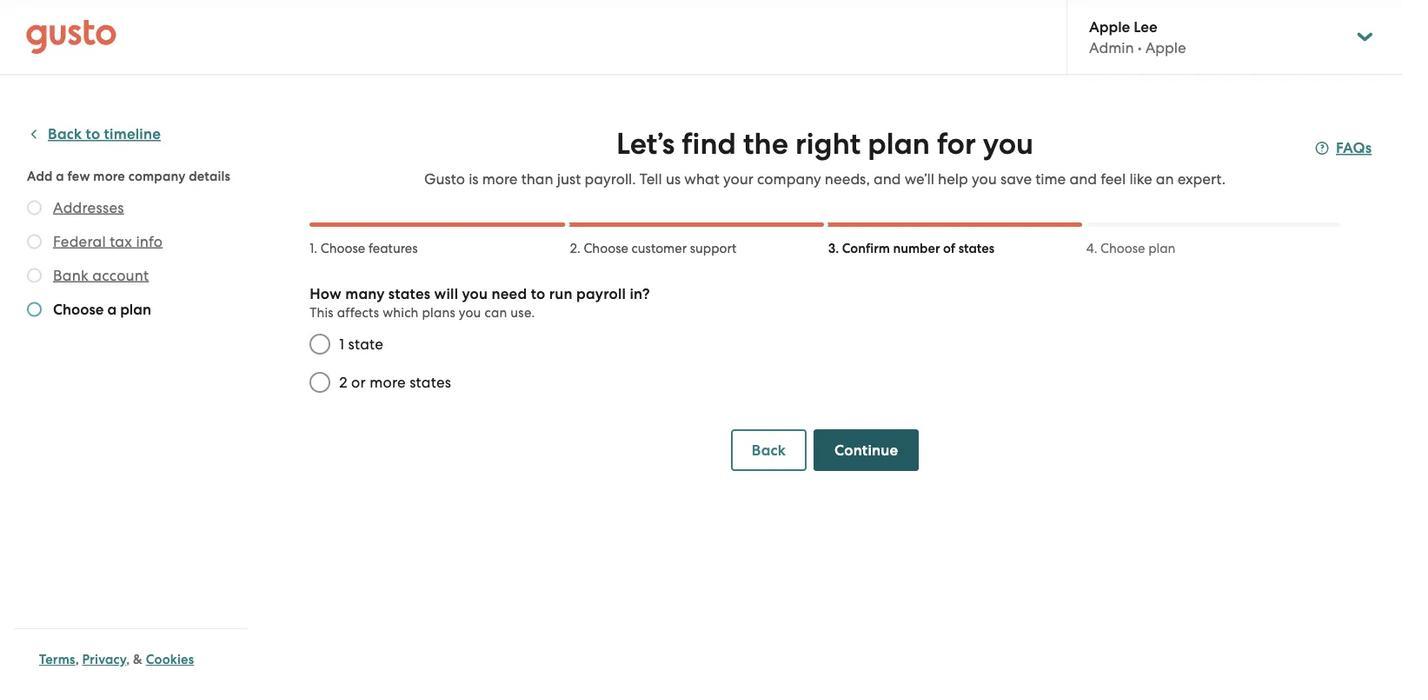 Task type: locate. For each thing, give the bounding box(es) containing it.
state
[[348, 336, 384, 353]]

time
[[1036, 170, 1066, 188]]

an
[[1156, 170, 1174, 188]]

need
[[492, 285, 527, 303]]

check image up check icon
[[27, 234, 42, 249]]

2 and from the left
[[1070, 170, 1097, 188]]

tax
[[110, 233, 132, 250]]

1 vertical spatial states
[[389, 285, 431, 303]]

1 horizontal spatial company
[[757, 170, 821, 188]]

2 vertical spatial states
[[410, 374, 451, 391]]

1 horizontal spatial plan
[[868, 127, 930, 162]]

plan down the an
[[1149, 241, 1176, 256]]

plan up "we'll"
[[868, 127, 930, 162]]

to left timeline
[[86, 125, 100, 143]]

0 vertical spatial back
[[48, 125, 82, 143]]

1 horizontal spatial a
[[107, 300, 117, 318]]

choose down bank
[[53, 300, 104, 318]]

check image down check icon
[[27, 302, 42, 317]]

2 vertical spatial plan
[[120, 300, 151, 318]]

2 check image from the top
[[27, 234, 42, 249]]

1 vertical spatial plan
[[1149, 241, 1176, 256]]

back to timeline button
[[27, 124, 161, 145]]

&
[[133, 652, 143, 668]]

1 check image from the top
[[27, 200, 42, 215]]

many
[[345, 285, 385, 303]]

choose
[[321, 241, 365, 256], [584, 241, 629, 256], [1101, 241, 1146, 256], [53, 300, 104, 318]]

this
[[310, 305, 334, 320]]

timeline
[[104, 125, 161, 143]]

a
[[56, 168, 64, 184], [107, 300, 117, 318]]

0 vertical spatial to
[[86, 125, 100, 143]]

company down the
[[757, 170, 821, 188]]

1 vertical spatial a
[[107, 300, 117, 318]]

1 state
[[339, 336, 384, 353]]

a inside choose a plan list
[[107, 300, 117, 318]]

1 vertical spatial back
[[752, 441, 786, 459]]

choose inside list
[[53, 300, 104, 318]]

more inside the let's find the right plan for you gusto is more than just payroll. tell us what your company needs, and we'll help you save time and feel like an expert.
[[482, 170, 518, 188]]

states down plans
[[410, 374, 451, 391]]

needs,
[[825, 170, 870, 188]]

2 horizontal spatial more
[[482, 170, 518, 188]]

run
[[549, 285, 573, 303]]

0 horizontal spatial ,
[[75, 652, 79, 668]]

faqs button
[[1316, 138, 1372, 159]]

customer
[[632, 241, 687, 256]]

support
[[690, 241, 737, 256]]

0 vertical spatial check image
[[27, 200, 42, 215]]

a for choose
[[107, 300, 117, 318]]

states
[[959, 241, 995, 257], [389, 285, 431, 303], [410, 374, 451, 391]]

and
[[874, 170, 901, 188], [1070, 170, 1097, 188]]

a down account in the left of the page
[[107, 300, 117, 318]]

0 horizontal spatial apple
[[1089, 18, 1131, 35]]

a left few on the left of the page
[[56, 168, 64, 184]]

your
[[723, 170, 754, 188]]

back to timeline
[[48, 125, 161, 143]]

gusto
[[424, 170, 465, 188]]

which
[[383, 305, 419, 320]]

to
[[86, 125, 100, 143], [531, 285, 546, 303]]

1 vertical spatial apple
[[1146, 39, 1186, 56]]

check image down add
[[27, 200, 42, 215]]

addresses button
[[53, 197, 124, 218]]

states up which
[[389, 285, 431, 303]]

apple
[[1089, 18, 1131, 35], [1146, 39, 1186, 56]]

1 horizontal spatial and
[[1070, 170, 1097, 188]]

and left "we'll"
[[874, 170, 901, 188]]

to inside back to timeline button
[[86, 125, 100, 143]]

choose up how
[[321, 241, 365, 256]]

right
[[796, 127, 861, 162]]

you left can
[[459, 305, 481, 320]]

states inside how many states will you need to run payroll in? this affects which plans you can use.
[[389, 285, 431, 303]]

confirm number of states
[[842, 241, 995, 257]]

payroll.
[[585, 170, 636, 188]]

, left privacy link
[[75, 652, 79, 668]]

federal tax info
[[53, 233, 163, 250]]

0 vertical spatial plan
[[868, 127, 930, 162]]

to left run
[[531, 285, 546, 303]]

bank account
[[53, 267, 149, 284]]

back
[[48, 125, 82, 143], [752, 441, 786, 459]]

choose a plan
[[53, 300, 151, 318]]

0 horizontal spatial a
[[56, 168, 64, 184]]

affects
[[337, 305, 379, 320]]

choose up payroll
[[584, 241, 629, 256]]

terms
[[39, 652, 75, 668]]

a for add
[[56, 168, 64, 184]]

0 horizontal spatial plan
[[120, 300, 151, 318]]

of
[[943, 241, 956, 257]]

1 horizontal spatial to
[[531, 285, 546, 303]]

apple up admin
[[1089, 18, 1131, 35]]

1 vertical spatial check image
[[27, 234, 42, 249]]

choose down feel
[[1101, 241, 1146, 256]]

terms link
[[39, 652, 75, 668]]

cookies button
[[146, 650, 194, 670]]

plan
[[868, 127, 930, 162], [1149, 241, 1176, 256], [120, 300, 151, 318]]

can
[[485, 305, 507, 320]]

will
[[434, 285, 458, 303]]

more right few on the left of the page
[[93, 168, 125, 184]]

more
[[93, 168, 125, 184], [482, 170, 518, 188], [370, 374, 406, 391]]

and left feel
[[1070, 170, 1097, 188]]

you
[[983, 127, 1034, 162], [972, 170, 997, 188], [462, 285, 488, 303], [459, 305, 481, 320]]

company down timeline
[[128, 168, 186, 184]]

privacy
[[82, 652, 126, 668]]

check image
[[27, 200, 42, 215], [27, 234, 42, 249], [27, 302, 42, 317]]

bank account button
[[53, 265, 149, 286]]

1 horizontal spatial back
[[752, 441, 786, 459]]

states right of
[[959, 241, 995, 257]]

0 vertical spatial a
[[56, 168, 64, 184]]

,
[[75, 652, 79, 668], [126, 652, 130, 668]]

back for back to timeline
[[48, 125, 82, 143]]

2 vertical spatial check image
[[27, 302, 42, 317]]

privacy link
[[82, 652, 126, 668]]

back for back
[[752, 441, 786, 459]]

continue button
[[814, 430, 919, 471]]

us
[[666, 170, 681, 188]]

choose a plan list
[[27, 197, 241, 323]]

let's find the right plan for you gusto is more than just payroll. tell us what your company needs, and we'll help you save time and feel like an expert.
[[424, 127, 1226, 188]]

1 vertical spatial to
[[531, 285, 546, 303]]

cookies
[[146, 652, 194, 668]]

we'll
[[905, 170, 935, 188]]

plans
[[422, 305, 456, 320]]

more right is
[[482, 170, 518, 188]]

company
[[128, 168, 186, 184], [757, 170, 821, 188]]

federal tax info button
[[53, 231, 163, 252]]

0 vertical spatial states
[[959, 241, 995, 257]]

, left &
[[126, 652, 130, 668]]

1 horizontal spatial ,
[[126, 652, 130, 668]]

plan down account in the left of the page
[[120, 300, 151, 318]]

you up "save"
[[983, 127, 1034, 162]]

you up can
[[462, 285, 488, 303]]

3 check image from the top
[[27, 302, 42, 317]]

1 , from the left
[[75, 652, 79, 668]]

add a few more company details
[[27, 168, 231, 184]]

0 horizontal spatial and
[[874, 170, 901, 188]]

more right or
[[370, 374, 406, 391]]

apple right '•'
[[1146, 39, 1186, 56]]

0 horizontal spatial to
[[86, 125, 100, 143]]

states for more
[[410, 374, 451, 391]]

0 horizontal spatial back
[[48, 125, 82, 143]]



Task type: describe. For each thing, give the bounding box(es) containing it.
2 or more states radio
[[301, 363, 339, 402]]

to inside how many states will you need to run payroll in? this affects which plans you can use.
[[531, 285, 546, 303]]

plan inside the let's find the right plan for you gusto is more than just payroll. tell us what your company needs, and we'll help you save time and feel like an expert.
[[868, 127, 930, 162]]

confirm
[[842, 241, 890, 257]]

0 horizontal spatial more
[[93, 168, 125, 184]]

continue
[[835, 441, 898, 459]]

check image
[[27, 268, 42, 283]]

details
[[189, 168, 231, 184]]

federal
[[53, 233, 106, 250]]

add
[[27, 168, 53, 184]]

•
[[1138, 39, 1142, 56]]

company inside the let's find the right plan for you gusto is more than just payroll. tell us what your company needs, and we'll help you save time and feel like an expert.
[[757, 170, 821, 188]]

choose for choose a plan
[[53, 300, 104, 318]]

few
[[67, 168, 90, 184]]

find
[[682, 127, 736, 162]]

just
[[557, 170, 581, 188]]

what
[[685, 170, 720, 188]]

like
[[1130, 170, 1153, 188]]

back button
[[731, 430, 807, 471]]

addresses
[[53, 199, 124, 216]]

you right help at right top
[[972, 170, 997, 188]]

choose features
[[321, 241, 418, 256]]

check image for addresses
[[27, 200, 42, 215]]

admin
[[1089, 39, 1134, 56]]

is
[[469, 170, 479, 188]]

1 horizontal spatial apple
[[1146, 39, 1186, 56]]

0 vertical spatial apple
[[1089, 18, 1131, 35]]

than
[[521, 170, 554, 188]]

in?
[[630, 285, 650, 303]]

tell
[[640, 170, 662, 188]]

1
[[339, 336, 345, 353]]

terms , privacy , & cookies
[[39, 652, 194, 668]]

apple lee admin • apple
[[1089, 18, 1186, 56]]

save
[[1001, 170, 1032, 188]]

1 and from the left
[[874, 170, 901, 188]]

info
[[136, 233, 163, 250]]

feel
[[1101, 170, 1126, 188]]

lee
[[1134, 18, 1158, 35]]

let's
[[616, 127, 675, 162]]

0 horizontal spatial company
[[128, 168, 186, 184]]

the
[[743, 127, 789, 162]]

plan inside list
[[120, 300, 151, 318]]

check image for federal tax info
[[27, 234, 42, 249]]

1 state radio
[[301, 325, 339, 363]]

home image
[[26, 20, 117, 54]]

choose for choose plan
[[1101, 241, 1146, 256]]

faqs
[[1336, 139, 1372, 157]]

2
[[339, 374, 348, 391]]

payroll
[[576, 285, 626, 303]]

expert.
[[1178, 170, 1226, 188]]

2 horizontal spatial plan
[[1149, 241, 1176, 256]]

choose plan
[[1101, 241, 1176, 256]]

features
[[369, 241, 418, 256]]

2 , from the left
[[126, 652, 130, 668]]

or
[[351, 374, 366, 391]]

account
[[92, 267, 149, 284]]

for
[[937, 127, 976, 162]]

how many states will you need to run payroll in? this affects which plans you can use.
[[310, 285, 650, 320]]

choose customer support
[[584, 241, 737, 256]]

choose for choose features
[[321, 241, 365, 256]]

how
[[310, 285, 342, 303]]

states for of
[[959, 241, 995, 257]]

bank
[[53, 267, 89, 284]]

choose for choose customer support
[[584, 241, 629, 256]]

number
[[893, 241, 940, 257]]

help
[[938, 170, 968, 188]]

use.
[[511, 305, 535, 320]]

1 horizontal spatial more
[[370, 374, 406, 391]]

2 or more states
[[339, 374, 451, 391]]



Task type: vqa. For each thing, say whether or not it's contained in the screenshot.
the features
yes



